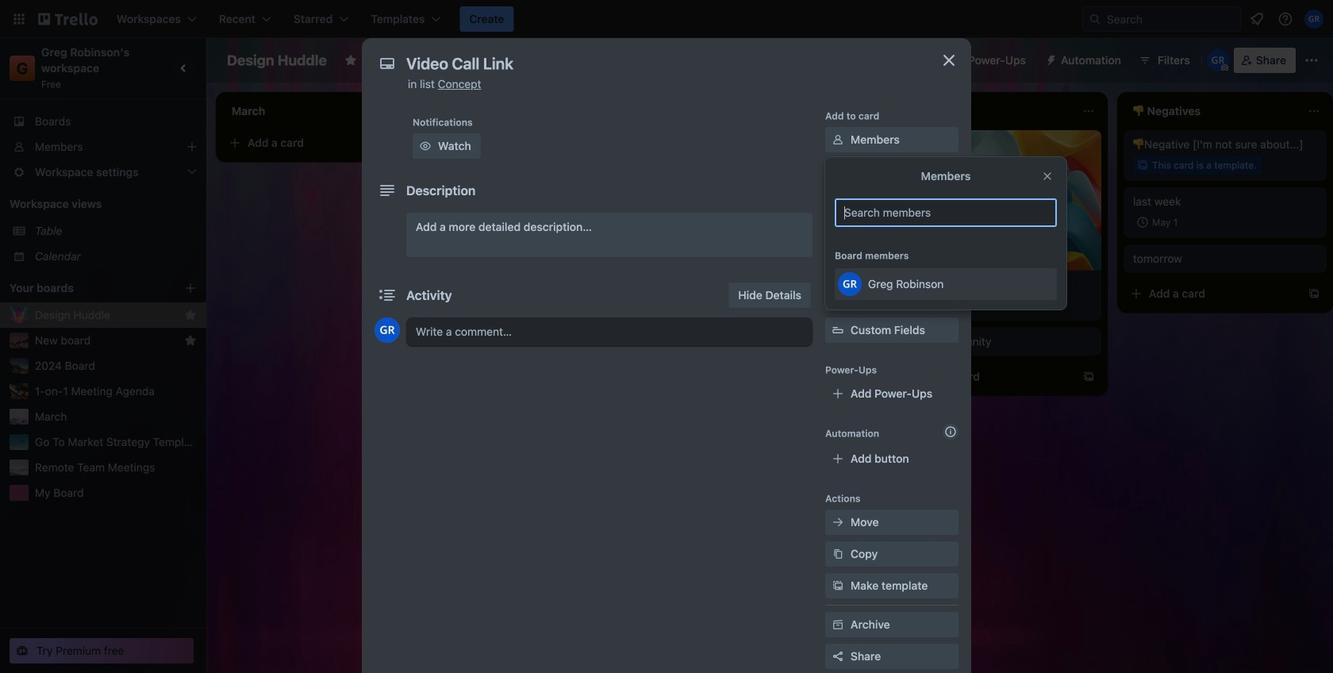 Task type: vqa. For each thing, say whether or not it's contained in the screenshot.
Show Menu icon
yes



Task type: describe. For each thing, give the bounding box(es) containing it.
Search field
[[1102, 8, 1241, 30]]

1 vertical spatial greg robinson (gregrobinson96) image
[[1207, 49, 1230, 71]]

greg robinson (gregrobinson96) image
[[375, 318, 400, 343]]

Board name text field
[[219, 48, 335, 73]]

add board image
[[184, 282, 197, 295]]

1 starred icon image from the top
[[184, 309, 197, 322]]

Search members text field
[[835, 198, 1058, 227]]

star or unstar board image
[[344, 54, 357, 67]]

show menu image
[[1304, 52, 1320, 68]]

2 starred icon image from the top
[[184, 334, 197, 347]]

0 notifications image
[[1248, 10, 1267, 29]]

greg robinson (gregrobinson96) image inside primary element
[[1305, 10, 1324, 29]]

your boards with 8 items element
[[10, 279, 160, 298]]



Task type: locate. For each thing, give the bounding box(es) containing it.
1 horizontal spatial greg robinson (gregrobinson96) image
[[1207, 49, 1230, 71]]

0 horizontal spatial greg robinson (gregrobinson96) image
[[838, 272, 862, 296]]

board image
[[512, 53, 525, 66]]

create from template… image
[[1308, 287, 1321, 300]]

0 vertical spatial starred icon image
[[184, 309, 197, 322]]

1 vertical spatial starred icon image
[[184, 334, 197, 347]]

sm image
[[1039, 48, 1062, 70], [830, 132, 846, 148], [830, 291, 846, 306], [830, 514, 846, 530]]

None text field
[[399, 49, 923, 78]]

Write a comment text field
[[407, 318, 813, 346]]

open information menu image
[[1278, 11, 1294, 27]]

2 horizontal spatial greg robinson (gregrobinson96) image
[[1305, 10, 1324, 29]]

create from template… image
[[407, 137, 419, 149], [857, 278, 870, 291], [632, 313, 645, 326], [1083, 371, 1096, 383]]

labels image
[[830, 164, 846, 179]]

greg robinson (gregrobinson96) image
[[1305, 10, 1324, 29], [1207, 49, 1230, 71], [838, 272, 862, 296]]

close dialog image
[[940, 51, 959, 70]]

starred icon image
[[184, 309, 197, 322], [184, 334, 197, 347]]

search image
[[1089, 13, 1102, 25]]

primary element
[[0, 0, 1334, 38]]

sm image
[[418, 138, 433, 154], [830, 546, 846, 562], [830, 578, 846, 594], [830, 617, 846, 633]]

None checkbox
[[1134, 213, 1183, 232]]

2 vertical spatial greg robinson (gregrobinson96) image
[[838, 272, 862, 296]]

0 vertical spatial greg robinson (gregrobinson96) image
[[1305, 10, 1324, 29]]



